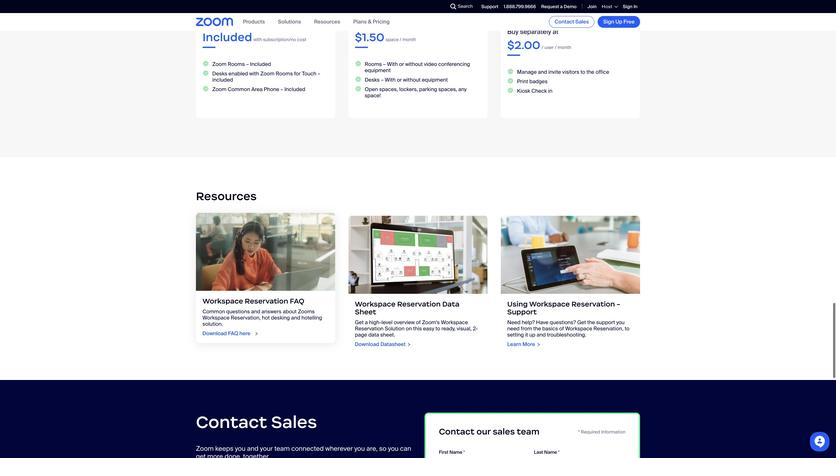 Task type: describe. For each thing, give the bounding box(es) containing it.
desking
[[271, 314, 290, 321]]

/ inside the $1.50 space / month
[[400, 36, 401, 42]]

here
[[239, 330, 250, 337]]

1 vertical spatial equipment
[[422, 76, 448, 83]]

1 vertical spatial resources
[[196, 189, 257, 203]]

zoom common area phone – included
[[212, 86, 305, 93]]

- for $1.50
[[442, 0, 446, 7]]

visitor
[[534, 2, 558, 11]]

1.888.799.9666
[[504, 4, 536, 9]]

2 horizontal spatial *
[[578, 429, 580, 435]]

questions?
[[550, 319, 576, 326]]

help?
[[522, 319, 535, 326]]

you left are,
[[354, 444, 365, 453]]

of inside using workspace reservation - support need help? have questions? get the support you need from the basics of workspace reservation, to setting it up and troubleshooting. learn more
[[559, 325, 564, 332]]

plans
[[353, 18, 367, 25]]

workspace reservation faq common questions and answers about zooms workspace reservation, hot desking and hotelling solution. download faq here
[[203, 297, 322, 337]]

zoom for and
[[196, 444, 214, 453]]

join
[[587, 4, 597, 9]]

sign for sign up free
[[603, 18, 614, 25]]

enabled
[[228, 70, 248, 77]]

join link
[[587, 4, 597, 9]]

page
[[355, 332, 367, 338]]

sign up free link
[[598, 16, 640, 28]]

wherever
[[325, 444, 353, 453]]

sign in link
[[623, 4, 638, 9]]

area
[[251, 86, 263, 93]]

need
[[507, 325, 520, 332]]

workspace reservation data sheet get a high-level overview of zoom's workspace reservation solution on this easy to ready, visual, 2- page data sheet. download datasheet
[[355, 300, 478, 348]]

month inside 'buy separately at $2.00 / user / month'
[[558, 44, 571, 50]]

1 horizontal spatial resources
[[314, 18, 340, 25]]

using workspace reservation - support need help? have questions? get the support you need from the basics of workspace reservation, to setting it up and troubleshooting. learn more
[[507, 300, 630, 348]]

0 horizontal spatial faq
[[228, 330, 238, 337]]

print
[[517, 78, 528, 85]]

the right from
[[533, 325, 541, 332]]

invite
[[548, 68, 561, 75]]

are,
[[366, 444, 378, 453]]

cost
[[297, 36, 306, 42]]

on
[[406, 325, 412, 332]]

datasheet
[[380, 341, 406, 348]]

overview
[[394, 319, 415, 326]]

sign in
[[623, 4, 638, 9]]

more
[[207, 452, 223, 458]]

get inside using workspace reservation - support need help? have questions? get the support you need from the basics of workspace reservation, to setting it up and troubleshooting. learn more
[[577, 319, 586, 326]]

resources button
[[314, 18, 340, 25]]

visitors
[[562, 68, 579, 75]]

workspace reservation - any other space
[[355, 0, 462, 15]]

reservation for workspace reservation data sheet get a high-level overview of zoom's workspace reservation solution on this easy to ready, visual, 2- page data sheet. download datasheet
[[397, 300, 441, 309]]

host button
[[602, 4, 618, 9]]

without for equipment
[[403, 76, 421, 83]]

required
[[581, 429, 600, 435]]

reservation, inside using workspace reservation - support need help? have questions? get the support you need from the basics of workspace reservation, to setting it up and troubleshooting. learn more
[[594, 325, 624, 332]]

parking
[[419, 86, 437, 93]]

solutions button
[[278, 18, 301, 25]]

open
[[365, 86, 378, 93]]

learn
[[507, 341, 521, 348]]

you inside using workspace reservation - support need help? have questions? get the support you need from the basics of workspace reservation, to setting it up and troubleshooting. learn more
[[616, 319, 625, 326]]

up
[[529, 332, 535, 338]]

print badges
[[517, 78, 548, 85]]

* required information
[[578, 429, 625, 435]]

answers
[[261, 308, 282, 315]]

search
[[458, 3, 473, 9]]

for
[[294, 70, 301, 77]]

questions
[[226, 308, 250, 315]]

so
[[379, 444, 386, 453]]

reservation inside using workspace reservation - support need help? have questions? get the support you need from the basics of workspace reservation, to setting it up and troubleshooting. learn more
[[572, 300, 615, 309]]

1 horizontal spatial contact
[[439, 427, 475, 437]]

workspace inside the workspace reservation - any other space
[[355, 0, 396, 7]]

hotelling
[[301, 314, 322, 321]]

manage and invite visitors to the office
[[517, 68, 609, 75]]

products
[[243, 18, 265, 25]]

solution.
[[203, 320, 223, 327]]

basics
[[542, 325, 558, 332]]

badges
[[529, 78, 548, 85]]

0 vertical spatial included
[[203, 30, 252, 44]]

zoom inside desks enabled with zoom rooms for touch – included
[[260, 70, 274, 77]]

2 vertical spatial included
[[284, 86, 305, 93]]

this
[[413, 325, 422, 332]]

solutions
[[278, 18, 301, 25]]

and right desking
[[291, 314, 300, 321]]

a inside the workspace reservation data sheet get a high-level overview of zoom's workspace reservation solution on this easy to ready, visual, 2- page data sheet. download datasheet
[[365, 319, 368, 326]]

rooms inside desks enabled with zoom rooms for touch – included
[[276, 70, 293, 77]]

month inside the $1.50 space / month
[[403, 36, 416, 42]]

sheet.
[[380, 332, 395, 338]]

office
[[596, 68, 609, 75]]

data
[[368, 332, 379, 338]]

space inside the workspace reservation - any other space
[[376, 6, 398, 15]]

done,
[[225, 452, 242, 458]]

zoom for included
[[212, 61, 226, 67]]

troubleshooting.
[[547, 332, 586, 338]]

reservation for workspace reservation faq common questions and answers about zooms workspace reservation, hot desking and hotelling solution. download faq here
[[245, 297, 288, 305]]

last name *
[[534, 449, 560, 455]]

last
[[534, 449, 543, 455]]

zoom rooms – included
[[212, 61, 271, 67]]

our
[[477, 427, 491, 437]]

connected
[[291, 444, 324, 453]]

kiosk
[[517, 88, 530, 94]]

check
[[532, 88, 547, 94]]

keeps
[[215, 444, 233, 453]]

open spaces, lockers, parking spaces, any space!
[[365, 86, 467, 99]]

free
[[624, 18, 635, 25]]

name for last
[[544, 449, 557, 455]]

&
[[368, 18, 372, 25]]

and up badges
[[538, 68, 547, 75]]

0 horizontal spatial rooms
[[228, 61, 245, 67]]

spaces
[[233, 6, 259, 15]]

sales inside contact sales link
[[575, 18, 589, 25]]

or for rooms
[[399, 61, 404, 67]]

setting
[[507, 332, 524, 338]]

2-
[[473, 325, 478, 332]]

rooms – with or without video conferencing equipment
[[365, 61, 470, 74]]

or for desks
[[397, 76, 402, 83]]

0 vertical spatial team
[[517, 427, 540, 437]]

in
[[634, 4, 638, 9]]

0 horizontal spatial contact sales
[[196, 412, 317, 433]]

manage
[[517, 68, 537, 75]]

support link
[[481, 4, 499, 9]]

desks for included
[[212, 70, 227, 77]]

more
[[523, 341, 535, 348]]

first name *
[[439, 449, 465, 455]]

and left hot
[[251, 308, 260, 315]]



Task type: locate. For each thing, give the bounding box(es) containing it.
- inside workspace reservation - zoom enabled spaces
[[290, 0, 294, 7]]

1 horizontal spatial -
[[442, 0, 446, 7]]

0 vertical spatial with
[[253, 36, 262, 42]]

reservation inside workspace reservation faq common questions and answers about zooms workspace reservation, hot desking and hotelling solution. download faq here
[[245, 297, 288, 305]]

with inside the included with subscription/no cost
[[253, 36, 262, 42]]

common up solution.
[[203, 308, 225, 315]]

– inside desks enabled with zoom rooms for touch – included
[[318, 70, 320, 77]]

a left 'demo'
[[560, 4, 563, 9]]

1 horizontal spatial spaces,
[[438, 86, 457, 93]]

1 horizontal spatial /
[[542, 44, 543, 50]]

the left support
[[587, 319, 595, 326]]

- inside using workspace reservation - support need help? have questions? get the support you need from the basics of workspace reservation, to setting it up and troubleshooting. learn more
[[617, 300, 620, 309]]

equipment inside rooms – with or without video conferencing equipment
[[365, 67, 391, 74]]

spaces,
[[379, 86, 398, 93], [438, 86, 457, 93]]

download down solution.
[[203, 330, 227, 337]]

1 vertical spatial with
[[385, 76, 396, 83]]

0 horizontal spatial /
[[400, 36, 401, 42]]

month
[[403, 36, 416, 42], [558, 44, 571, 50]]

enabled
[[203, 6, 232, 15]]

and inside zoom keeps you and your team connected wherever you are, so you can get more done, together.
[[247, 444, 258, 453]]

faq left here
[[228, 330, 238, 337]]

with down products popup button
[[253, 36, 262, 42]]

zoom inside workspace reservation - zoom enabled spaces
[[295, 0, 316, 7]]

* for last name *
[[558, 449, 560, 455]]

using
[[507, 300, 528, 309]]

desks for $1.50
[[365, 76, 380, 83]]

name right first
[[449, 449, 462, 455]]

sheet
[[355, 308, 376, 317]]

2 name from the left
[[544, 449, 557, 455]]

with up desks – with or without equipment
[[387, 61, 398, 67]]

1 horizontal spatial equipment
[[422, 76, 448, 83]]

0 vertical spatial month
[[403, 36, 416, 42]]

0 vertical spatial resources
[[314, 18, 340, 25]]

rooms up enabled
[[228, 61, 245, 67]]

zoom up the solutions dropdown button
[[295, 0, 316, 7]]

included
[[212, 76, 233, 83]]

1 horizontal spatial support
[[507, 308, 537, 317]]

* right last
[[558, 449, 560, 455]]

desks left enabled
[[212, 70, 227, 77]]

desks enabled with zoom rooms for touch – included
[[212, 70, 320, 83]]

1 vertical spatial faq
[[228, 330, 238, 337]]

1.888.799.9666 link
[[504, 4, 536, 9]]

zoom up phone
[[260, 70, 274, 77]]

1 horizontal spatial get
[[577, 319, 586, 326]]

or inside rooms – with or without video conferencing equipment
[[399, 61, 404, 67]]

the left office
[[587, 68, 594, 75]]

or up desks – with or without equipment
[[399, 61, 404, 67]]

0 horizontal spatial support
[[481, 4, 499, 9]]

0 horizontal spatial of
[[416, 319, 421, 326]]

0 horizontal spatial -
[[290, 0, 294, 7]]

zoom down included
[[212, 86, 226, 93]]

and left your
[[247, 444, 258, 453]]

1 horizontal spatial of
[[559, 325, 564, 332]]

up
[[615, 18, 622, 25]]

data
[[442, 300, 460, 309]]

- inside the workspace reservation - any other space
[[442, 0, 446, 7]]

woman reserving a room on the ipad image
[[501, 216, 640, 294]]

a
[[560, 4, 563, 9], [365, 319, 368, 326]]

or
[[399, 61, 404, 67], [397, 76, 402, 83]]

host
[[602, 4, 613, 9]]

0 vertical spatial contact sales
[[555, 18, 589, 25]]

reservation inside workspace reservation - zoom enabled spaces
[[245, 0, 288, 7]]

1 vertical spatial contact sales
[[196, 412, 317, 433]]

desks
[[212, 70, 227, 77], [365, 76, 380, 83]]

2 horizontal spatial -
[[617, 300, 620, 309]]

2 horizontal spatial rooms
[[365, 61, 382, 67]]

separately
[[520, 27, 551, 36]]

0 horizontal spatial reservation,
[[231, 314, 261, 321]]

support up help?
[[507, 308, 537, 317]]

without for video
[[405, 61, 423, 67]]

0 horizontal spatial sales
[[271, 412, 317, 433]]

with for rooms
[[387, 61, 398, 67]]

download
[[203, 330, 227, 337], [355, 341, 379, 348]]

name for first
[[449, 449, 462, 455]]

* left required on the right of the page
[[578, 429, 580, 435]]

common inside workspace reservation faq common questions and answers about zooms workspace reservation, hot desking and hotelling solution. download faq here
[[203, 308, 225, 315]]

need
[[507, 319, 521, 326]]

with inside rooms – with or without video conferencing equipment
[[387, 61, 398, 67]]

/ right $1.50
[[400, 36, 401, 42]]

you right keeps
[[235, 444, 246, 453]]

you right support
[[616, 319, 625, 326]]

1 horizontal spatial *
[[558, 449, 560, 455]]

team inside zoom keeps you and your team connected wherever you are, so you can get more done, together.
[[274, 444, 290, 453]]

spaces, right open at the left of page
[[379, 86, 398, 93]]

0 vertical spatial faq
[[290, 297, 304, 305]]

with inside desks enabled with zoom rooms for touch – included
[[249, 70, 259, 77]]

any
[[448, 0, 462, 7]]

1 horizontal spatial to
[[581, 68, 585, 75]]

0 vertical spatial equipment
[[365, 67, 391, 74]]

together.
[[243, 452, 270, 458]]

phone
[[264, 86, 279, 93]]

information
[[601, 429, 625, 435]]

get down sheet
[[355, 319, 364, 326]]

contact
[[555, 18, 574, 25], [196, 412, 267, 433], [439, 427, 475, 437]]

download inside the workspace reservation data sheet get a high-level overview of zoom's workspace reservation solution on this easy to ready, visual, 2- page data sheet. download datasheet
[[355, 341, 379, 348]]

video
[[424, 61, 437, 67]]

1 vertical spatial download
[[355, 341, 379, 348]]

have
[[536, 319, 548, 326]]

2 horizontal spatial /
[[555, 44, 557, 50]]

1 vertical spatial sign
[[603, 18, 614, 25]]

zoom left keeps
[[196, 444, 214, 453]]

rooms inside rooms – with or without video conferencing equipment
[[365, 61, 382, 67]]

0 horizontal spatial download
[[203, 330, 227, 337]]

equipment up open at the left of page
[[365, 67, 391, 74]]

1 vertical spatial without
[[403, 76, 421, 83]]

workspace inside workspace reservation - zoom enabled spaces
[[203, 0, 243, 7]]

sign left up
[[603, 18, 614, 25]]

support right search
[[481, 4, 499, 9]]

zoom logo image
[[196, 18, 233, 26]]

2 horizontal spatial to
[[625, 325, 630, 332]]

0 vertical spatial or
[[399, 61, 404, 67]]

and right up
[[537, 332, 546, 338]]

/ right the user
[[555, 44, 557, 50]]

1 vertical spatial team
[[274, 444, 290, 453]]

to inside the workspace reservation data sheet get a high-level overview of zoom's workspace reservation solution on this easy to ready, visual, 2- page data sheet. download datasheet
[[436, 325, 440, 332]]

1 spaces, from the left
[[379, 86, 398, 93]]

1 horizontal spatial common
[[228, 86, 250, 93]]

/ left the user
[[542, 44, 543, 50]]

sign for sign in
[[623, 4, 633, 9]]

1 horizontal spatial faq
[[290, 297, 304, 305]]

1 horizontal spatial a
[[560, 4, 563, 9]]

sign
[[623, 4, 633, 9], [603, 18, 614, 25]]

zoom for phone
[[212, 86, 226, 93]]

month right the user
[[558, 44, 571, 50]]

0 horizontal spatial to
[[436, 325, 440, 332]]

contact sales up your
[[196, 412, 317, 433]]

download inside workspace reservation faq common questions and answers about zooms workspace reservation, hot desking and hotelling solution. download faq here
[[203, 330, 227, 337]]

0 horizontal spatial a
[[365, 319, 368, 326]]

0 horizontal spatial equipment
[[365, 67, 391, 74]]

to right easy
[[436, 325, 440, 332]]

1 vertical spatial included
[[250, 61, 271, 67]]

level
[[382, 319, 393, 326]]

your
[[260, 444, 273, 453]]

hot
[[262, 314, 270, 321]]

other
[[355, 6, 375, 15]]

common down enabled
[[228, 86, 250, 93]]

touch
[[302, 70, 316, 77]]

resources
[[314, 18, 340, 25], [196, 189, 257, 203]]

desks inside desks enabled with zoom rooms for touch – included
[[212, 70, 227, 77]]

0 horizontal spatial sign
[[603, 18, 614, 25]]

spaces, left any
[[438, 86, 457, 93]]

faq up about
[[290, 297, 304, 305]]

space inside the $1.50 space / month
[[386, 36, 399, 42]]

desks – with or without equipment
[[365, 76, 448, 83]]

1 vertical spatial with
[[249, 70, 259, 77]]

from
[[521, 325, 532, 332]]

space!
[[365, 92, 381, 99]]

0 horizontal spatial common
[[203, 308, 225, 315]]

get inside the workspace reservation data sheet get a high-level overview of zoom's workspace reservation solution on this easy to ready, visual, 2- page data sheet. download datasheet
[[355, 319, 364, 326]]

download down "page"
[[355, 341, 379, 348]]

of inside the workspace reservation data sheet get a high-level overview of zoom's workspace reservation solution on this easy to ready, visual, 2- page data sheet. download datasheet
[[416, 319, 421, 326]]

support inside using workspace reservation - support need help? have questions? get the support you need from the basics of workspace reservation, to setting it up and troubleshooting. learn more
[[507, 308, 537, 317]]

0 horizontal spatial get
[[355, 319, 364, 326]]

0 vertical spatial sales
[[575, 18, 589, 25]]

0 vertical spatial reservation,
[[231, 314, 261, 321]]

1 get from the left
[[577, 319, 586, 326]]

reservation,
[[231, 314, 261, 321], [594, 325, 624, 332]]

without
[[405, 61, 423, 67], [403, 76, 421, 83]]

reservation for workspace reservation - any other space
[[397, 0, 441, 7]]

1 vertical spatial a
[[365, 319, 368, 326]]

0 vertical spatial download
[[203, 330, 227, 337]]

* for first name *
[[463, 449, 465, 455]]

you
[[616, 319, 625, 326], [235, 444, 246, 453], [354, 444, 365, 453], [388, 444, 399, 453]]

team right your
[[274, 444, 290, 453]]

0 horizontal spatial name
[[449, 449, 462, 455]]

management
[[559, 2, 607, 11]]

$1.50
[[355, 30, 384, 44]]

0 horizontal spatial desks
[[212, 70, 227, 77]]

–
[[246, 61, 249, 67], [383, 61, 386, 67], [318, 70, 320, 77], [381, 76, 384, 83], [281, 86, 283, 93]]

2 get from the left
[[355, 319, 364, 326]]

2 horizontal spatial contact
[[555, 18, 574, 25]]

None search field
[[427, 1, 452, 12]]

2 spaces, from the left
[[438, 86, 457, 93]]

visual,
[[457, 325, 472, 332]]

contact up the first name *
[[439, 427, 475, 437]]

0 horizontal spatial spaces,
[[379, 86, 398, 93]]

any
[[458, 86, 467, 93]]

0 vertical spatial common
[[228, 86, 250, 93]]

name
[[449, 449, 462, 455], [544, 449, 557, 455]]

0 vertical spatial space
[[376, 6, 398, 15]]

0 horizontal spatial team
[[274, 444, 290, 453]]

without inside rooms – with or without video conferencing equipment
[[405, 61, 423, 67]]

0 vertical spatial a
[[560, 4, 563, 9]]

with up open spaces, lockers, parking spaces, any space!
[[385, 76, 396, 83]]

get
[[577, 319, 586, 326], [355, 319, 364, 326]]

- for included
[[290, 0, 294, 7]]

with down zoom rooms – included
[[249, 70, 259, 77]]

included up desks enabled with zoom rooms for touch – included
[[250, 61, 271, 67]]

1 name from the left
[[449, 449, 462, 455]]

to right visitors
[[581, 68, 585, 75]]

first
[[439, 449, 448, 455]]

desks up open at the left of page
[[365, 76, 380, 83]]

0 vertical spatial with
[[387, 61, 398, 67]]

rooms up open at the left of page
[[365, 61, 382, 67]]

1 horizontal spatial rooms
[[276, 70, 293, 77]]

get
[[196, 452, 206, 458]]

0 horizontal spatial resources
[[196, 189, 257, 203]]

– inside rooms – with or without video conferencing equipment
[[383, 61, 386, 67]]

space down pricing
[[386, 36, 399, 42]]

user
[[545, 44, 554, 50]]

1 vertical spatial common
[[203, 308, 225, 315]]

1 horizontal spatial sign
[[623, 4, 633, 9]]

team up last
[[517, 427, 540, 437]]

it
[[525, 332, 528, 338]]

a left high-
[[365, 319, 368, 326]]

reservation for workspace reservation - zoom enabled spaces
[[245, 0, 288, 7]]

sign up free
[[603, 18, 635, 25]]

contact sales
[[555, 18, 589, 25], [196, 412, 317, 433]]

1 horizontal spatial contact sales
[[555, 18, 589, 25]]

zooms
[[298, 308, 315, 315]]

search image
[[450, 4, 456, 9], [450, 4, 456, 9]]

sales up connected
[[271, 412, 317, 433]]

0 vertical spatial sign
[[623, 4, 633, 9]]

lockers,
[[399, 86, 418, 93]]

rooms
[[228, 61, 245, 67], [365, 61, 382, 67], [276, 70, 293, 77]]

to right support
[[625, 325, 630, 332]]

and inside using workspace reservation - support need help? have questions? get the support you need from the basics of workspace reservation, to setting it up and troubleshooting. learn more
[[537, 332, 546, 338]]

reservation
[[245, 0, 288, 7], [397, 0, 441, 7], [245, 297, 288, 305], [572, 300, 615, 309], [397, 300, 441, 309], [355, 325, 384, 332]]

at
[[553, 27, 558, 36]]

with
[[387, 61, 398, 67], [385, 76, 396, 83]]

visitor management
[[534, 2, 607, 11]]

of right on
[[416, 319, 421, 326]]

0 horizontal spatial contact
[[196, 412, 267, 433]]

about
[[283, 308, 297, 315]]

1 vertical spatial space
[[386, 36, 399, 42]]

get right questions?
[[577, 319, 586, 326]]

1 horizontal spatial download
[[355, 341, 379, 348]]

buy separately at $2.00 / user / month
[[507, 27, 571, 52]]

0 vertical spatial without
[[405, 61, 423, 67]]

with for desks
[[385, 76, 396, 83]]

1 horizontal spatial reservation,
[[594, 325, 624, 332]]

month up rooms – with or without video conferencing equipment
[[403, 36, 416, 42]]

1 vertical spatial or
[[397, 76, 402, 83]]

without up lockers,
[[403, 76, 421, 83]]

you right so
[[388, 444, 399, 453]]

1 vertical spatial support
[[507, 308, 537, 317]]

1 horizontal spatial desks
[[365, 76, 380, 83]]

zoom keeps you and your team connected wherever you are, so you can get more done, together.
[[196, 444, 411, 458]]

space up pricing
[[376, 6, 398, 15]]

name right last
[[544, 449, 557, 455]]

of right basics
[[559, 325, 564, 332]]

included with subscription/no cost
[[203, 30, 306, 44]]

contact sales down visitor management
[[555, 18, 589, 25]]

rooms left "for"
[[276, 70, 293, 77]]

1 horizontal spatial team
[[517, 427, 540, 437]]

support
[[481, 4, 499, 9], [507, 308, 537, 317]]

floor plan on the screen image
[[348, 216, 488, 294]]

0 horizontal spatial month
[[403, 36, 416, 42]]

contact our sales team element
[[425, 413, 640, 458]]

equipment up "parking" at the right top
[[422, 76, 448, 83]]

without left video
[[405, 61, 423, 67]]

* right first
[[463, 449, 465, 455]]

1 horizontal spatial month
[[558, 44, 571, 50]]

contact up the "at"
[[555, 18, 574, 25]]

0 vertical spatial support
[[481, 4, 499, 9]]

sign left in
[[623, 4, 633, 9]]

0 horizontal spatial *
[[463, 449, 465, 455]]

or up lockers,
[[397, 76, 402, 83]]

zoom up included
[[212, 61, 226, 67]]

sales
[[493, 427, 515, 437]]

to inside using workspace reservation - support need help? have questions? get the support you need from the basics of workspace reservation, to setting it up and troubleshooting. learn more
[[625, 325, 630, 332]]

included
[[203, 30, 252, 44], [250, 61, 271, 67], [284, 86, 305, 93]]

1 horizontal spatial name
[[544, 449, 557, 455]]

of
[[416, 319, 421, 326], [559, 325, 564, 332]]

zoom inside zoom keeps you and your team connected wherever you are, so you can get more done, together.
[[196, 444, 214, 453]]

contact up keeps
[[196, 412, 267, 433]]

included down "for"
[[284, 86, 305, 93]]

reservation, inside workspace reservation faq common questions and answers about zooms workspace reservation, hot desking and hotelling solution. download faq here
[[231, 314, 261, 321]]

included down "zoom logo"
[[203, 30, 252, 44]]

woman working at the computer image
[[196, 212, 335, 291]]

1 horizontal spatial sales
[[575, 18, 589, 25]]

1 vertical spatial sales
[[271, 412, 317, 433]]

the
[[587, 68, 594, 75], [587, 319, 595, 326], [533, 325, 541, 332]]

1 vertical spatial month
[[558, 44, 571, 50]]

sales down the management
[[575, 18, 589, 25]]

demo
[[564, 4, 577, 9]]

1 vertical spatial reservation,
[[594, 325, 624, 332]]

buy
[[507, 27, 518, 36]]

solution
[[385, 325, 405, 332]]

reservation inside the workspace reservation - any other space
[[397, 0, 441, 7]]



Task type: vqa. For each thing, say whether or not it's contained in the screenshot.
the Reservation corresponding to Workspace Reservation - Zoom Enabled Spaces
yes



